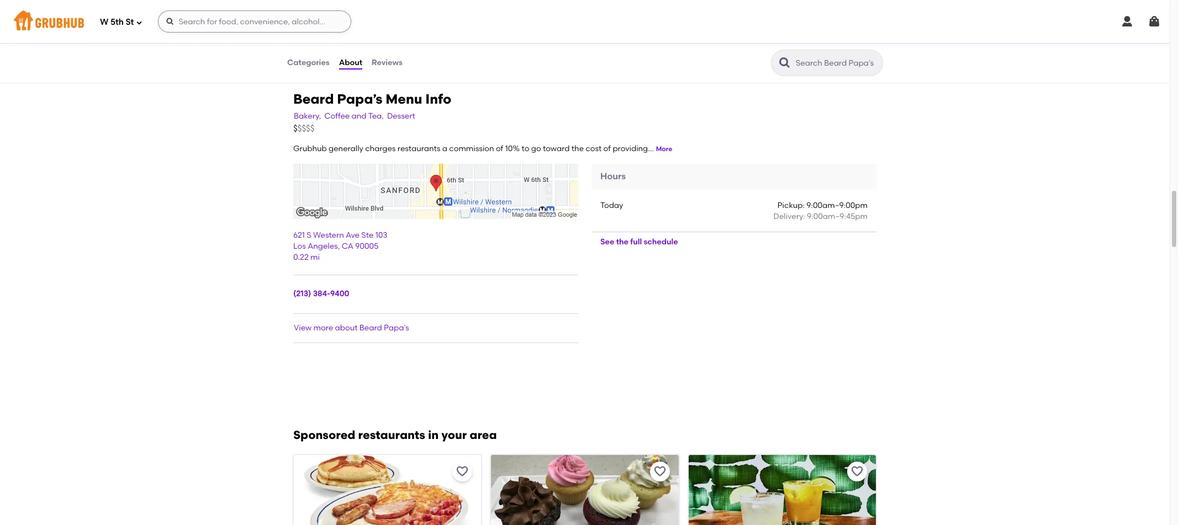 Task type: vqa. For each thing, say whether or not it's contained in the screenshot.
charges
yes



Task type: locate. For each thing, give the bounding box(es) containing it.
more
[[656, 145, 673, 153]]

beard
[[293, 91, 334, 107], [360, 324, 382, 333]]

2 of from the left
[[604, 144, 611, 154]]

the left cost at the top
[[572, 144, 584, 154]]

1 horizontal spatial save this restaurant image
[[851, 466, 864, 479]]

2 save this restaurant image from the left
[[851, 466, 864, 479]]

coffee and tea, button
[[324, 111, 384, 123]]

2 horizontal spatial svg image
[[1148, 15, 1161, 28]]

full
[[631, 237, 642, 247]]

1 vertical spatial beard
[[360, 324, 382, 333]]

621
[[293, 231, 305, 240]]

2 save this restaurant button from the left
[[650, 462, 670, 482]]

categories button
[[287, 43, 330, 83]]

w 5th st
[[100, 17, 134, 27]]

0 horizontal spatial svg image
[[136, 19, 143, 26]]

more
[[314, 324, 333, 333]]

0.22
[[293, 253, 309, 263]]

3 save this restaurant button from the left
[[848, 462, 867, 482]]

0 horizontal spatial save this restaurant button
[[453, 462, 473, 482]]

1 horizontal spatial beard
[[360, 324, 382, 333]]

see the full schedule button
[[592, 232, 687, 252]]

grubhub
[[293, 144, 327, 154]]

categories
[[287, 58, 330, 67]]

beard up bakery,
[[293, 91, 334, 107]]

save this restaurant image
[[456, 466, 469, 479], [851, 466, 864, 479]]

1 save this restaurant image from the left
[[456, 466, 469, 479]]

info
[[426, 91, 452, 107]]

save this restaurant button for ihop logo
[[453, 462, 473, 482]]

restaurants
[[398, 144, 441, 154], [358, 429, 425, 443]]

...
[[648, 144, 654, 154]]

svg image
[[1148, 15, 1161, 28], [166, 17, 175, 26], [136, 19, 143, 26]]

in
[[428, 429, 439, 443]]

search icon image
[[778, 56, 792, 70]]

providing
[[613, 144, 648, 154]]

and
[[352, 112, 367, 121]]

restaurants left a on the left top of the page
[[398, 144, 441, 154]]

1 vertical spatial papa's
[[384, 324, 409, 333]]

save this restaurant button
[[453, 462, 473, 482], [650, 462, 670, 482], [848, 462, 867, 482]]

2 horizontal spatial save this restaurant button
[[848, 462, 867, 482]]

commission
[[449, 144, 494, 154]]

0 horizontal spatial beard
[[293, 91, 334, 107]]

generally
[[329, 144, 363, 154]]

1 horizontal spatial the
[[616, 237, 629, 247]]

1 vertical spatial the
[[616, 237, 629, 247]]

tea,
[[368, 112, 384, 121]]

of right cost at the top
[[604, 144, 611, 154]]

papa's up and
[[337, 91, 383, 107]]

mi
[[311, 253, 320, 263]]

1 horizontal spatial save this restaurant button
[[650, 462, 670, 482]]

to
[[522, 144, 530, 154]]

save this restaurant image for ihop logo
[[456, 466, 469, 479]]

bakery, coffee and tea, dessert
[[294, 112, 415, 121]]

$
[[293, 124, 298, 133]]

papa's
[[337, 91, 383, 107], [384, 324, 409, 333]]

of
[[496, 144, 503, 154], [604, 144, 611, 154]]

papa's right about
[[384, 324, 409, 333]]

hours
[[601, 171, 626, 182]]

cost
[[586, 144, 602, 154]]

10%
[[505, 144, 520, 154]]

of left '10%'
[[496, 144, 503, 154]]

view
[[294, 324, 312, 333]]

coffee
[[324, 112, 350, 121]]

sponsored restaurants in your area
[[293, 429, 497, 443]]

beard right about
[[360, 324, 382, 333]]

the
[[572, 144, 584, 154], [616, 237, 629, 247]]

1 horizontal spatial papa's
[[384, 324, 409, 333]]

0 vertical spatial restaurants
[[398, 144, 441, 154]]

9:00am–9:45pm
[[807, 212, 868, 222]]

restaurants left in
[[358, 429, 425, 443]]

621 s western ave ste 103 los angeles , ca 90005 0.22 mi
[[293, 231, 388, 263]]

see the full schedule
[[601, 237, 678, 247]]

today
[[601, 201, 623, 211]]

1 save this restaurant button from the left
[[453, 462, 473, 482]]

st
[[126, 17, 134, 27]]

1 vertical spatial restaurants
[[358, 429, 425, 443]]

toward
[[543, 144, 570, 154]]

western
[[313, 231, 344, 240]]

charges
[[365, 144, 396, 154]]

0 horizontal spatial papa's
[[337, 91, 383, 107]]

0 horizontal spatial save this restaurant image
[[456, 466, 469, 479]]

go
[[531, 144, 541, 154]]

see
[[601, 237, 615, 247]]

ca
[[342, 242, 353, 251]]

the left full on the right top of page
[[616, 237, 629, 247]]

1 horizontal spatial of
[[604, 144, 611, 154]]

103
[[376, 231, 388, 240]]

0 horizontal spatial the
[[572, 144, 584, 154]]

0 horizontal spatial of
[[496, 144, 503, 154]]

1 horizontal spatial svg image
[[166, 17, 175, 26]]

beard papa's menu info
[[293, 91, 452, 107]]

about
[[339, 58, 362, 67]]

Search for food, convenience, alcohol... search field
[[158, 10, 352, 33]]



Task type: describe. For each thing, give the bounding box(es) containing it.
little cakes kitchen logo image
[[491, 456, 679, 526]]

sponsored
[[293, 429, 356, 443]]

Search Beard Papa's search field
[[795, 58, 880, 69]]

s
[[307, 231, 311, 240]]

(213)
[[293, 290, 311, 299]]

ave
[[346, 231, 360, 240]]

w
[[100, 17, 108, 27]]

main navigation navigation
[[0, 0, 1170, 43]]

ste
[[362, 231, 374, 240]]

your
[[442, 429, 467, 443]]

svg image
[[1121, 15, 1134, 28]]

384-
[[313, 290, 330, 299]]

9:00am–9:00pm
[[807, 201, 868, 211]]

the inside see the full schedule button
[[616, 237, 629, 247]]

1 of from the left
[[496, 144, 503, 154]]

dessert
[[387, 112, 415, 121]]

a
[[442, 144, 448, 154]]

grubhub generally charges restaurants a commission of 10% to go toward the cost of providing ... more
[[293, 144, 673, 154]]

(213) 384-9400
[[293, 290, 349, 299]]

reviews button
[[371, 43, 403, 83]]

0 vertical spatial beard
[[293, 91, 334, 107]]

dessert button
[[387, 111, 416, 123]]

9400
[[330, 290, 349, 299]]

more button
[[656, 145, 673, 154]]

delivery:
[[774, 212, 805, 222]]

los
[[293, 242, 306, 251]]

save this restaurant image
[[653, 466, 667, 479]]

schedule
[[644, 237, 678, 247]]

reviews
[[372, 58, 403, 67]]

save this restaurant image for tacolicious logo
[[851, 466, 864, 479]]

0 vertical spatial papa's
[[337, 91, 383, 107]]

90005
[[355, 242, 379, 251]]

bakery, button
[[293, 111, 322, 123]]

save this restaurant button for little cakes kitchen logo
[[650, 462, 670, 482]]

pickup: 9:00am–9:00pm delivery: 9:00am–9:45pm
[[774, 201, 868, 222]]

ihop logo image
[[294, 456, 481, 526]]

about button
[[338, 43, 363, 83]]

$$$$$
[[293, 124, 315, 133]]

angeles
[[308, 242, 338, 251]]

about
[[335, 324, 358, 333]]

(213) 384-9400 button
[[293, 289, 349, 300]]

bakery,
[[294, 112, 321, 121]]

save this restaurant button for tacolicious logo
[[848, 462, 867, 482]]

menu
[[386, 91, 422, 107]]

pickup:
[[778, 201, 805, 211]]

area
[[470, 429, 497, 443]]

tacolicious logo image
[[689, 456, 876, 526]]

0 vertical spatial the
[[572, 144, 584, 154]]

,
[[338, 242, 340, 251]]

view more about beard papa's
[[294, 324, 409, 333]]

5th
[[110, 17, 124, 27]]



